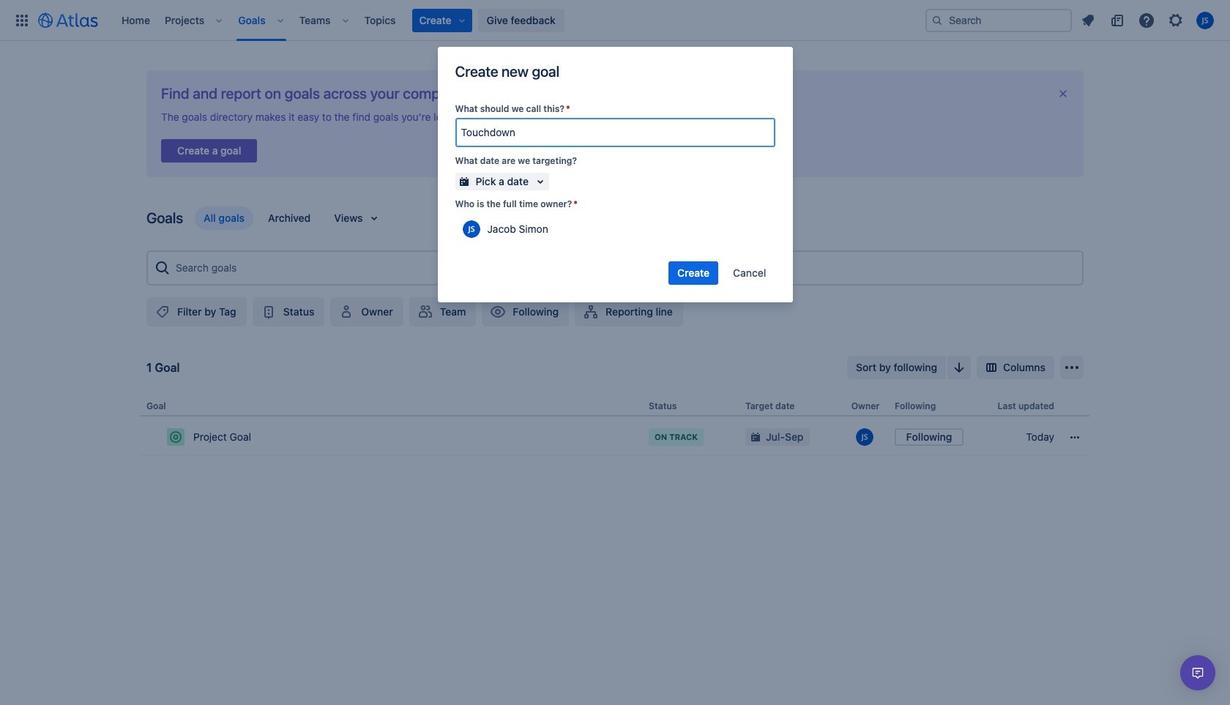 Task type: vqa. For each thing, say whether or not it's contained in the screenshot.
SETTINGS 'icon'
no



Task type: describe. For each thing, give the bounding box(es) containing it.
search image
[[932, 14, 943, 26]]

search goals image
[[154, 259, 171, 277]]

Search field
[[926, 8, 1072, 32]]

status image
[[260, 303, 277, 321]]

help image
[[1138, 11, 1156, 29]]

reverse sort order image
[[951, 359, 968, 376]]

following image
[[490, 303, 507, 321]]



Task type: locate. For each thing, give the bounding box(es) containing it.
None field
[[457, 119, 774, 146]]

top element
[[9, 0, 926, 41]]

close banner image
[[1058, 88, 1069, 100]]

label image
[[154, 303, 171, 321]]

banner
[[0, 0, 1231, 41]]

Search goals field
[[171, 255, 1077, 281]]



